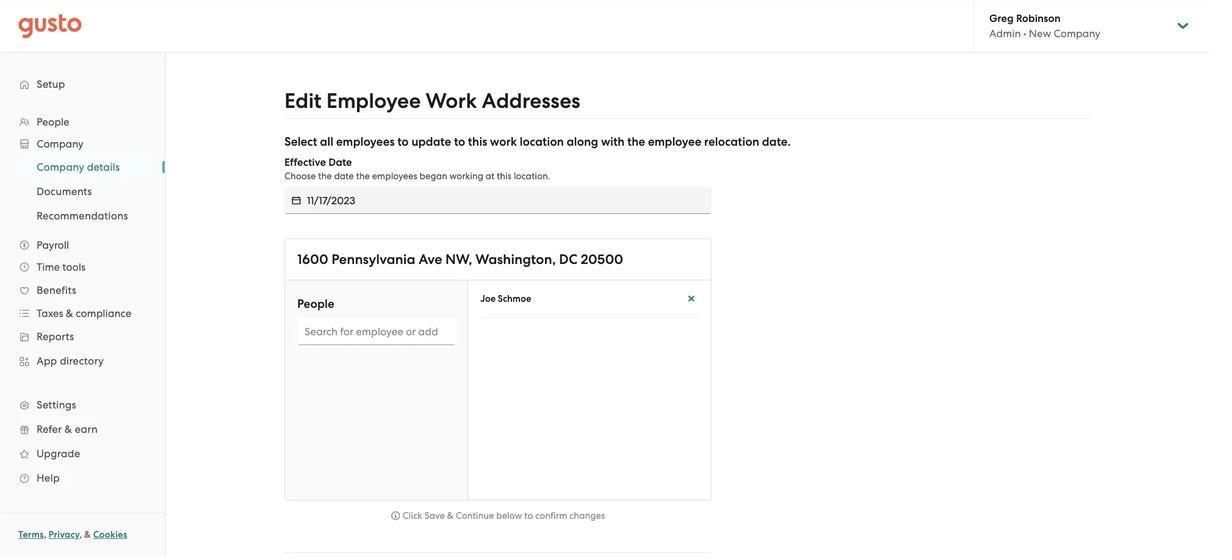 Task type: describe. For each thing, give the bounding box(es) containing it.
setup link
[[12, 73, 153, 95]]

1 horizontal spatial people
[[297, 297, 334, 311]]

new
[[1029, 27, 1051, 40]]

compliance
[[76, 308, 132, 320]]

work
[[490, 135, 517, 149]]

company details
[[37, 161, 120, 173]]

0 horizontal spatial to
[[397, 135, 409, 149]]

1 horizontal spatial the
[[356, 171, 370, 182]]

robinson
[[1016, 12, 1061, 25]]

refer & earn
[[37, 424, 98, 436]]

terms , privacy , & cookies
[[18, 530, 127, 541]]

time tools
[[37, 261, 86, 273]]

documents
[[37, 186, 92, 198]]

time
[[37, 261, 60, 273]]

reports
[[37, 331, 74, 343]]

cookies button
[[93, 528, 127, 543]]

2 horizontal spatial the
[[627, 135, 645, 149]]

0 vertical spatial this
[[468, 135, 487, 149]]

payroll button
[[12, 234, 153, 256]]

documents link
[[22, 181, 153, 203]]

Search for employee or address search field
[[297, 319, 455, 345]]

employees inside effective date choose the date the employees began working at this location.
[[372, 171, 417, 182]]

help link
[[12, 468, 153, 490]]

schmoe
[[498, 294, 531, 305]]

earn
[[75, 424, 98, 436]]

taxes
[[37, 308, 63, 320]]

addresses
[[482, 89, 580, 114]]

at
[[486, 171, 495, 182]]

taxes & compliance button
[[12, 303, 153, 325]]

greg
[[989, 12, 1014, 25]]

calendar outline image
[[292, 195, 301, 207]]

taxes & compliance
[[37, 308, 132, 320]]

relocation
[[704, 135, 759, 149]]

& right save
[[447, 511, 454, 522]]

reports link
[[12, 326, 153, 348]]

date
[[328, 156, 352, 169]]

with
[[601, 135, 625, 149]]

click
[[403, 511, 422, 522]]

choose
[[284, 171, 316, 182]]

company inside 'greg robinson admin • new company'
[[1054, 27, 1101, 40]]

cookies
[[93, 530, 127, 541]]

& left cookies "button"
[[84, 530, 91, 541]]

people inside dropdown button
[[37, 116, 69, 128]]

to for continue
[[524, 511, 533, 522]]

0 horizontal spatial the
[[318, 171, 332, 182]]

& inside refer & earn link
[[65, 424, 72, 436]]

details
[[87, 161, 120, 173]]

all
[[320, 135, 333, 149]]

this inside effective date choose the date the employees began working at this location.
[[497, 171, 512, 182]]

list containing company details
[[0, 155, 165, 228]]

company button
[[12, 133, 153, 155]]

effective date choose the date the employees began working at this location.
[[284, 156, 550, 182]]

click save & continue below to confirm changes
[[403, 511, 605, 522]]

ave
[[419, 251, 442, 268]]

Effective Date field
[[307, 187, 712, 214]]

app directory link
[[12, 350, 153, 372]]



Task type: locate. For each thing, give the bounding box(es) containing it.
the right with
[[627, 135, 645, 149]]

privacy link
[[49, 530, 79, 541]]

the left date
[[318, 171, 332, 182]]

1 vertical spatial people
[[297, 297, 334, 311]]

1 horizontal spatial this
[[497, 171, 512, 182]]

pennsylvania
[[332, 251, 415, 268]]

company
[[1054, 27, 1101, 40], [37, 138, 83, 150], [37, 161, 84, 173]]

company for company
[[37, 138, 83, 150]]

list containing people
[[0, 111, 165, 491]]

& left the earn
[[65, 424, 72, 436]]

tools
[[62, 261, 86, 273]]

the right date
[[356, 171, 370, 182]]

location.
[[514, 171, 550, 182]]

joe
[[480, 294, 496, 305]]

2 vertical spatial company
[[37, 161, 84, 173]]

to
[[397, 135, 409, 149], [454, 135, 465, 149], [524, 511, 533, 522]]

terms link
[[18, 530, 44, 541]]

directory
[[60, 355, 104, 367]]

1 , from the left
[[44, 530, 46, 541]]

location
[[520, 135, 564, 149]]

company up company details
[[37, 138, 83, 150]]

1 vertical spatial this
[[497, 171, 512, 182]]

company inside dropdown button
[[37, 138, 83, 150]]

benefits link
[[12, 280, 153, 302]]

help
[[37, 472, 60, 485]]

settings link
[[12, 394, 153, 416]]

people
[[37, 116, 69, 128], [297, 297, 334, 311]]

upgrade link
[[12, 443, 153, 465]]

to right "update"
[[454, 135, 465, 149]]

,
[[44, 530, 46, 541], [79, 530, 82, 541]]

people down 1600
[[297, 297, 334, 311]]

& inside taxes & compliance dropdown button
[[66, 308, 73, 320]]

0 horizontal spatial ,
[[44, 530, 46, 541]]

washington,
[[475, 251, 556, 268]]

1 list from the top
[[0, 111, 165, 491]]

circle info image
[[391, 511, 400, 522]]

home image
[[18, 14, 82, 38]]

people button
[[12, 111, 153, 133]]

employees left the began
[[372, 171, 417, 182]]

setup
[[37, 78, 65, 90]]

x image
[[687, 294, 696, 305]]

greg robinson admin • new company
[[989, 12, 1101, 40]]

gusto navigation element
[[0, 52, 165, 510]]

benefits
[[37, 284, 76, 297]]

company up documents in the left top of the page
[[37, 161, 84, 173]]

company for company details
[[37, 161, 84, 173]]

20500
[[581, 251, 623, 268]]

1 vertical spatial employees
[[372, 171, 417, 182]]

this right at
[[497, 171, 512, 182]]

employees
[[336, 135, 395, 149], [372, 171, 417, 182]]

continue
[[456, 511, 494, 522]]

company right new
[[1054, 27, 1101, 40]]

app directory
[[37, 355, 104, 367]]

working
[[450, 171, 483, 182]]

along
[[567, 135, 598, 149]]

0 horizontal spatial people
[[37, 116, 69, 128]]

0 vertical spatial company
[[1054, 27, 1101, 40]]

update
[[411, 135, 451, 149]]

confirm
[[535, 511, 567, 522]]

joe schmoe
[[480, 294, 531, 305]]

effective
[[284, 156, 326, 169]]

employee
[[648, 135, 701, 149]]

& right taxes on the bottom left of the page
[[66, 308, 73, 320]]

save
[[424, 511, 445, 522]]

to right below
[[524, 511, 533, 522]]

time tools button
[[12, 256, 153, 278]]

employees up date
[[336, 135, 395, 149]]

•
[[1023, 27, 1026, 40]]

select all employees to update to this work location along with the employee relocation date.
[[284, 135, 791, 149]]

0 vertical spatial employees
[[336, 135, 395, 149]]

app
[[37, 355, 57, 367]]

privacy
[[49, 530, 79, 541]]

edit
[[284, 89, 321, 114]]

refer & earn link
[[12, 419, 153, 441]]

select
[[284, 135, 317, 149]]

date.
[[762, 135, 791, 149]]

0 vertical spatial people
[[37, 116, 69, 128]]

to left "update"
[[397, 135, 409, 149]]

&
[[66, 308, 73, 320], [65, 424, 72, 436], [447, 511, 454, 522], [84, 530, 91, 541]]

employee
[[326, 89, 421, 114]]

work
[[426, 89, 477, 114]]

began
[[420, 171, 447, 182]]

2 horizontal spatial to
[[524, 511, 533, 522]]

edit employee work addresses
[[284, 89, 580, 114]]

2 list from the top
[[0, 155, 165, 228]]

below
[[496, 511, 522, 522]]

company details link
[[22, 156, 153, 178]]

1600 pennsylvania ave nw, washington, dc 20500
[[297, 251, 623, 268]]

changes
[[569, 511, 605, 522]]

admin
[[989, 27, 1021, 40]]

terms
[[18, 530, 44, 541]]

, left privacy
[[44, 530, 46, 541]]

payroll
[[37, 239, 69, 251]]

1 horizontal spatial to
[[454, 135, 465, 149]]

to for to
[[454, 135, 465, 149]]

1600
[[297, 251, 328, 268]]

1 horizontal spatial ,
[[79, 530, 82, 541]]

refer
[[37, 424, 62, 436]]

the
[[627, 135, 645, 149], [318, 171, 332, 182], [356, 171, 370, 182]]

nw,
[[445, 251, 472, 268]]

list
[[0, 111, 165, 491], [0, 155, 165, 228]]

this left work
[[468, 135, 487, 149]]

1 vertical spatial company
[[37, 138, 83, 150]]

upgrade
[[37, 448, 80, 460]]

dc
[[559, 251, 578, 268]]

2 , from the left
[[79, 530, 82, 541]]

people up company dropdown button
[[37, 116, 69, 128]]

0 horizontal spatial this
[[468, 135, 487, 149]]

settings
[[37, 399, 76, 411]]

recommendations link
[[22, 205, 153, 227]]

recommendations
[[37, 210, 128, 222]]

, left cookies "button"
[[79, 530, 82, 541]]

date
[[334, 171, 354, 182]]



Task type: vqa. For each thing, say whether or not it's contained in the screenshot.
Reports link in the bottom of the page
yes



